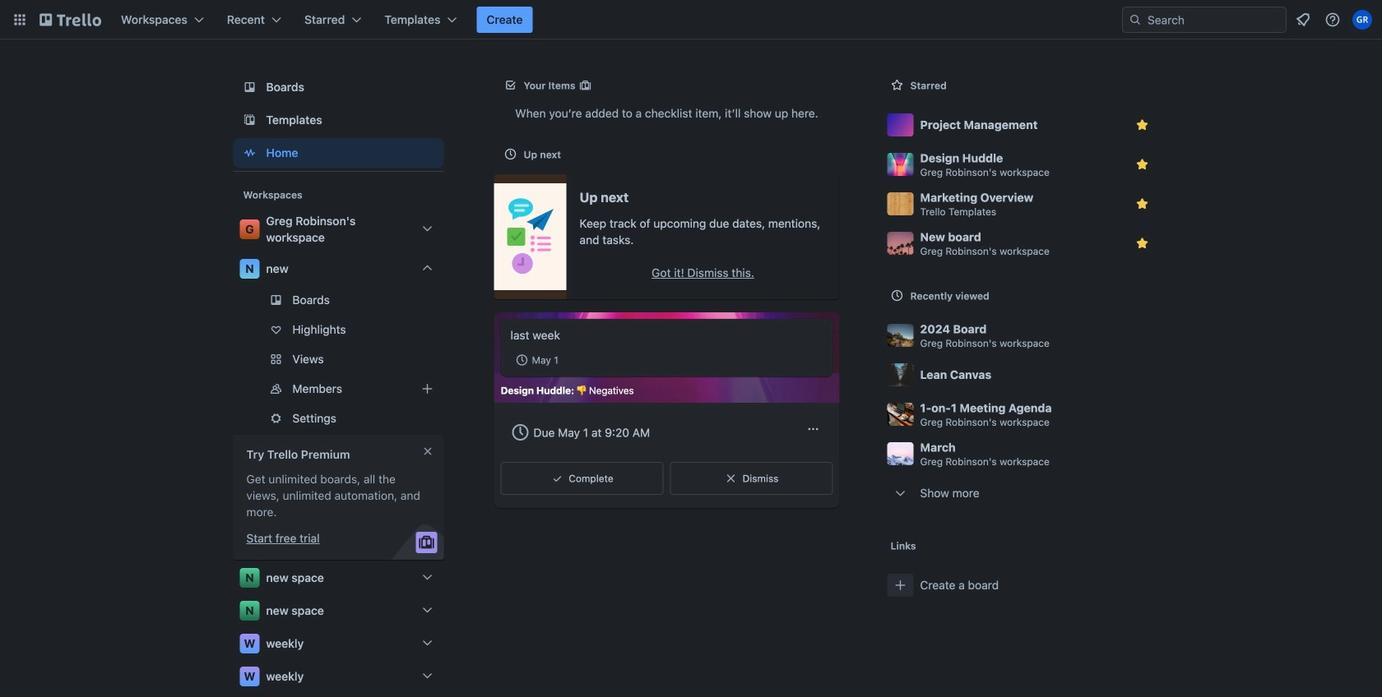 Task type: vqa. For each thing, say whether or not it's contained in the screenshot.
the Bob Builder's workspace Free
no



Task type: locate. For each thing, give the bounding box(es) containing it.
Search field
[[1142, 8, 1286, 31]]

click to unstar marketing overview. it will be removed from your starred list. image
[[1134, 196, 1150, 212]]

home image
[[240, 143, 260, 163]]

board image
[[240, 77, 260, 97]]

click to unstar new board. it will be removed from your starred list. image
[[1134, 235, 1150, 252]]

0 notifications image
[[1293, 10, 1313, 30]]

add image
[[417, 379, 437, 399]]

primary element
[[0, 0, 1382, 39]]



Task type: describe. For each thing, give the bounding box(es) containing it.
open information menu image
[[1324, 12, 1341, 28]]

back to home image
[[39, 7, 101, 33]]

click to unstar design huddle. it will be removed from your starred list. image
[[1134, 156, 1150, 173]]

click to unstar project management. it will be removed from your starred list. image
[[1134, 117, 1150, 133]]

greg robinson (gregrobinson96) image
[[1352, 10, 1372, 30]]

template board image
[[240, 110, 260, 130]]

search image
[[1129, 13, 1142, 26]]



